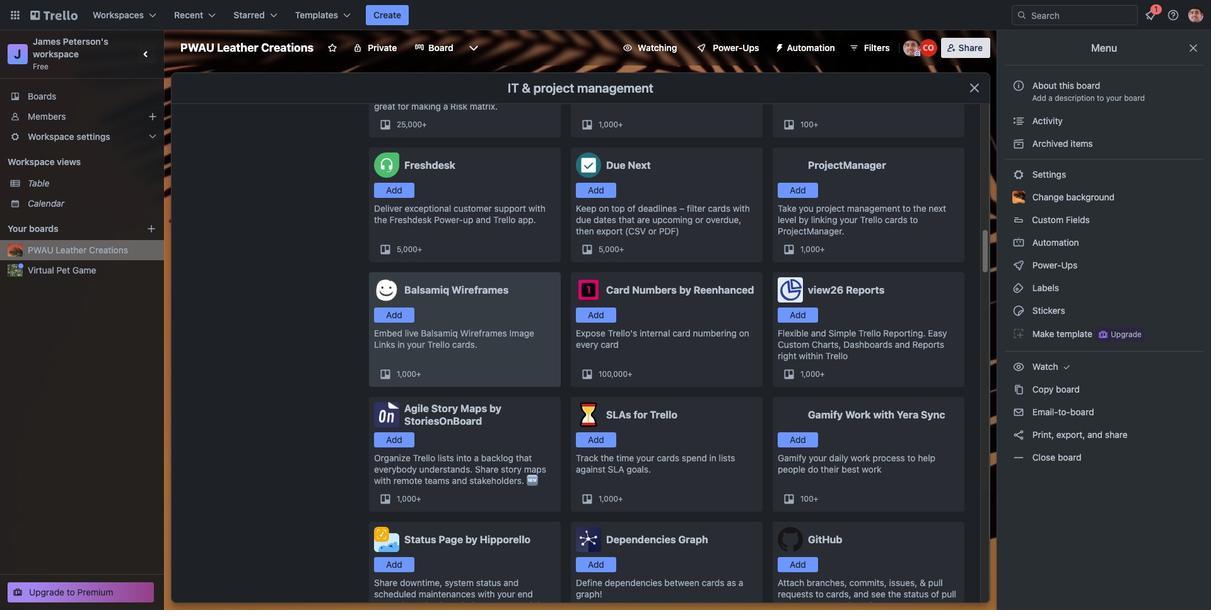 Task type: vqa. For each thing, say whether or not it's contained in the screenshot.


Task type: locate. For each thing, give the bounding box(es) containing it.
add button for freshdesk
[[374, 183, 415, 198]]

0 vertical spatial gamify
[[808, 410, 843, 421]]

1,000 + for wireframes
[[397, 370, 421, 379]]

1,000 + down within
[[801, 370, 825, 379]]

virtual pet game link
[[28, 264, 157, 277]]

0 horizontal spatial gamify
[[778, 453, 807, 464]]

badge
[[778, 78, 804, 89]]

0 horizontal spatial card
[[601, 340, 619, 350]]

track
[[576, 453, 599, 464]]

balsamiq up 'live'
[[405, 285, 449, 296]]

sm image inside email-to-board link
[[1013, 406, 1025, 419]]

to inside about this board add a description to your board
[[1097, 93, 1105, 103]]

+ for gamify work with yera sync
[[814, 495, 819, 504]]

since
[[894, 78, 915, 89]]

the left next
[[914, 203, 927, 214]]

change
[[1033, 192, 1064, 203]]

Search field
[[1027, 6, 1138, 25]]

1 horizontal spatial reports
[[913, 340, 945, 350]]

simple
[[829, 328, 857, 339]]

automation down custom fields
[[1031, 237, 1080, 248]]

creation
[[918, 78, 951, 89]]

sm image inside automation link
[[1013, 237, 1025, 249]]

lists up understands.
[[438, 453, 454, 464]]

add button up the you at the top right
[[778, 183, 819, 198]]

0 vertical spatial &
[[522, 81, 531, 95]]

!
[[615, 90, 617, 100]]

power-ups inside button
[[713, 42, 760, 53]]

board down export,
[[1058, 452, 1082, 463]]

project inside take you project management to the next level by linking your trello cards to projectmanager.
[[816, 203, 845, 214]]

pwau inside text box
[[180, 41, 214, 54]]

as
[[727, 578, 736, 589]]

5,000 + down export
[[599, 245, 624, 254]]

status right the system
[[476, 578, 501, 589]]

add button for card numbers by reenhanced
[[576, 308, 617, 323]]

add up the you at the top right
[[790, 185, 806, 196]]

power- inside button
[[713, 42, 743, 53]]

100 + down do
[[801, 495, 819, 504]]

management inside take you project management to the next level by linking your trello cards to projectmanager.
[[847, 203, 901, 214]]

add up flexible
[[790, 310, 806, 321]]

copy board link
[[1005, 380, 1204, 400]]

on inside expose trello's internal card numbering on every card
[[739, 328, 750, 339]]

a inside share downtime, system status and scheduled maintenances with your end users through a branded status page rig
[[433, 601, 438, 611]]

0 horizontal spatial that
[[516, 453, 532, 464]]

trello left 'cards.'
[[428, 340, 450, 350]]

1 horizontal spatial share
[[475, 464, 499, 475]]

+
[[422, 120, 427, 129], [618, 120, 623, 129], [814, 120, 819, 129], [418, 245, 422, 254], [620, 245, 624, 254], [820, 245, 825, 254], [417, 370, 421, 379], [628, 370, 633, 379], [820, 370, 825, 379], [417, 495, 421, 504], [618, 495, 623, 504], [814, 495, 819, 504]]

1 vertical spatial of
[[628, 203, 636, 214]]

1 vertical spatial pwau
[[28, 245, 53, 256]]

sm image for print, export, and share
[[1013, 429, 1025, 442]]

james peterson (jamespeterson93) image
[[1189, 8, 1204, 23]]

of inside keep on top of deadlines – filter cards with due dates that are upcoming or overdue, then export (csv or pdf)
[[628, 203, 636, 214]]

commits,
[[850, 578, 887, 589]]

🔍
[[576, 78, 588, 89]]

1,000 + for story
[[397, 495, 421, 504]]

for down board.
[[398, 101, 409, 112]]

add for freshdesk
[[386, 185, 403, 196]]

0 horizontal spatial creations
[[89, 245, 128, 256]]

with up overdue,
[[733, 203, 750, 214]]

work down process
[[862, 464, 882, 475]]

sm image inside power-ups link
[[1013, 259, 1025, 272]]

2 vertical spatial status
[[477, 601, 502, 611]]

take
[[778, 203, 797, 214]]

0 horizontal spatial power-
[[434, 215, 463, 225]]

1 horizontal spatial power-
[[713, 42, 743, 53]]

add down about
[[1033, 93, 1047, 103]]

cards inside track the time your cards spend in lists against sla goals.
[[657, 453, 680, 464]]

for inside add a customizable two-dimensional matrix to your board. packed with features, it is great for making a risk matrix.
[[398, 101, 409, 112]]

1 vertical spatial balsamiq
[[421, 328, 458, 339]]

story
[[501, 464, 522, 475]]

by right maps
[[490, 403, 502, 415]]

wireframes up 'cards.'
[[460, 328, 507, 339]]

that up maps
[[516, 453, 532, 464]]

1 vertical spatial ups
[[1062, 260, 1078, 271]]

print, export, and share
[[1031, 430, 1128, 440]]

1 vertical spatial or
[[649, 226, 657, 237]]

and up the end
[[504, 578, 519, 589]]

trello's
[[608, 328, 638, 339]]

add up keep
[[588, 185, 605, 196]]

1 horizontal spatial or
[[695, 215, 704, 225]]

balsamiq inside 'embed live balsamiq wireframes image links in your trello cards.'
[[421, 328, 458, 339]]

0 horizontal spatial share
[[374, 578, 398, 589]]

sm image
[[770, 38, 787, 56], [1013, 168, 1025, 181], [1013, 237, 1025, 249], [1013, 305, 1025, 317], [1013, 328, 1025, 340], [1013, 361, 1025, 374]]

0 vertical spatial of
[[683, 78, 692, 89]]

add up "attach"
[[790, 560, 806, 570]]

2 horizontal spatial on
[[816, 601, 826, 611]]

trello up understands.
[[413, 453, 436, 464]]

add for agile story maps by storiesonboard
[[386, 435, 403, 446]]

project for you
[[816, 203, 845, 214]]

ups down automation link
[[1062, 260, 1078, 271]]

0 vertical spatial custom
[[1032, 215, 1064, 225]]

your up great at the left of page
[[385, 90, 403, 100]]

1 vertical spatial 100
[[801, 495, 814, 504]]

workspace for workspace settings
[[28, 131, 74, 142]]

1 notification image
[[1144, 8, 1159, 23]]

graph!
[[576, 589, 603, 600]]

1 vertical spatial gamify
[[778, 453, 807, 464]]

sm image inside stickers "link"
[[1013, 305, 1025, 317]]

settings
[[1031, 169, 1067, 180]]

1 vertical spatial requests
[[778, 601, 814, 611]]

freshdesk up exceptional
[[405, 160, 456, 171]]

0 vertical spatial workspace
[[28, 131, 74, 142]]

with left the end
[[478, 589, 495, 600]]

lead
[[639, 78, 656, 89]]

0 horizontal spatial time
[[617, 453, 634, 464]]

of right see
[[931, 589, 940, 600]]

workspace navigation collapse icon image
[[138, 45, 155, 63]]

1,000 down 'sla'
[[599, 495, 618, 504]]

1,000 down within
[[801, 370, 820, 379]]

add for slas for trello
[[588, 435, 605, 446]]

pwau leather creations down starred on the left of page
[[180, 41, 314, 54]]

add up track
[[588, 435, 605, 446]]

ups inside button
[[743, 42, 760, 53]]

with inside share downtime, system status and scheduled maintenances with your end users through a branded status page rig
[[478, 589, 495, 600]]

add button for due next
[[576, 183, 617, 198]]

card
[[606, 285, 630, 296]]

1 horizontal spatial 5,000 +
[[599, 245, 624, 254]]

1,000 + for reports
[[801, 370, 825, 379]]

2 vertical spatial of
[[931, 589, 940, 600]]

100 down do
[[801, 495, 814, 504]]

upgrade for upgrade to premium
[[29, 588, 64, 598]]

0 horizontal spatial lists
[[438, 453, 454, 464]]

your inside track the time your cards spend in lists against sla goals.
[[637, 453, 655, 464]]

gamify inside 'gamify your daily work process to help people do their best work'
[[778, 453, 807, 464]]

1 vertical spatial custom
[[778, 340, 810, 350]]

upgrade to premium link
[[8, 583, 154, 603]]

with down two-
[[466, 90, 483, 100]]

1 vertical spatial time
[[617, 453, 634, 464]]

ups left automation button
[[743, 42, 760, 53]]

0 vertical spatial in
[[739, 78, 747, 89]]

1,000 + down "remote"
[[397, 495, 421, 504]]

+ for projectmanager
[[820, 245, 825, 254]]

sm image inside watch 'link'
[[1061, 361, 1074, 374]]

pwau leather creations
[[180, 41, 314, 54], [28, 245, 128, 256]]

1 vertical spatial creations
[[89, 245, 128, 256]]

add button for projectmanager
[[778, 183, 819, 198]]

1,000 down "remote"
[[397, 495, 417, 504]]

1 horizontal spatial management
[[847, 203, 901, 214]]

work up best
[[851, 453, 871, 464]]

graph
[[679, 535, 709, 546]]

pwau down recent popup button
[[180, 41, 214, 54]]

add button up organize
[[374, 433, 415, 448]]

gamify up people
[[778, 453, 807, 464]]

a up great at the left of page
[[393, 78, 398, 89]]

workspace up table
[[8, 157, 55, 167]]

teams
[[425, 476, 450, 487]]

a
[[393, 78, 398, 89], [1049, 93, 1053, 103], [443, 101, 448, 112], [474, 453, 479, 464], [739, 578, 744, 589], [433, 601, 438, 611]]

0 horizontal spatial automation
[[787, 42, 835, 53]]

sm image inside activity link
[[1013, 115, 1025, 127]]

sm image for power-ups
[[1013, 259, 1025, 272]]

1,000 down 'click'
[[599, 120, 618, 129]]

image
[[510, 328, 535, 339]]

on up dates
[[599, 203, 609, 214]]

share for share downtime, system status and scheduled maintenances with your end users through a branded status page rig
[[374, 578, 398, 589]]

in down 'power-ups' button
[[739, 78, 747, 89]]

0 vertical spatial on
[[599, 203, 609, 214]]

1 vertical spatial share
[[475, 464, 499, 475]]

organize
[[374, 453, 411, 464]]

1,000 + down !
[[599, 120, 623, 129]]

sm image inside 'archived items' link
[[1013, 138, 1025, 150]]

sm image for archived items
[[1013, 138, 1025, 150]]

2 5,000 from the left
[[599, 245, 620, 254]]

+ down export
[[620, 245, 624, 254]]

card
[[673, 328, 691, 339], [601, 340, 619, 350]]

1 vertical spatial on
[[739, 328, 750, 339]]

your up 'goals.'
[[637, 453, 655, 464]]

custom inside button
[[1032, 215, 1064, 225]]

1 horizontal spatial card
[[673, 328, 691, 339]]

add up define on the bottom left of page
[[588, 560, 605, 570]]

1 lists from the left
[[438, 453, 454, 464]]

gamify work with yera sync
[[808, 410, 946, 421]]

create button
[[366, 5, 409, 25]]

understands.
[[419, 464, 473, 475]]

a right the into
[[474, 453, 479, 464]]

trello inside 'embed live balsamiq wireframes image links in your trello cards.'
[[428, 340, 450, 350]]

sm image
[[1013, 115, 1025, 127], [1013, 138, 1025, 150], [1013, 259, 1025, 272], [1013, 282, 1025, 295], [1061, 361, 1074, 374], [1013, 384, 1025, 396], [1013, 406, 1025, 419], [1013, 429, 1025, 442], [1013, 452, 1025, 464]]

2 vertical spatial power-
[[1033, 260, 1062, 271]]

2 5,000 + from the left
[[599, 245, 624, 254]]

+ up agile
[[417, 370, 421, 379]]

0 vertical spatial freshdesk
[[405, 160, 456, 171]]

status down issues,
[[904, 589, 929, 600]]

your down 'live'
[[407, 340, 425, 350]]

of inside attach branches, commits, issues, & pull requests to cards, and see the status of pull requests on your boards.
[[931, 589, 940, 600]]

workspace for workspace views
[[8, 157, 55, 167]]

a inside define dependencies between cards as a graph!
[[739, 578, 744, 589]]

with inside organize trello lists into a backlog that everybody understands. share story maps with remote teams and stakeholders. 🆕
[[374, 476, 391, 487]]

upgrade for upgrade
[[1111, 330, 1142, 340]]

features,
[[485, 90, 521, 100]]

sla
[[608, 464, 624, 475]]

0 horizontal spatial upgrade
[[29, 588, 64, 598]]

2 vertical spatial share
[[374, 578, 398, 589]]

gamify left work
[[808, 410, 843, 421]]

0 horizontal spatial 5,000 +
[[397, 245, 422, 254]]

0 vertical spatial requests
[[778, 589, 814, 600]]

add button up keep
[[576, 183, 617, 198]]

track the time your cards spend in lists against sla goals.
[[576, 453, 735, 475]]

add for card numbers by reenhanced
[[588, 310, 605, 321]]

in inside 'embed live balsamiq wireframes image links in your trello cards.'
[[398, 340, 405, 350]]

on down branches,
[[816, 601, 826, 611]]

trello inside organize trello lists into a backlog that everybody understands. share story maps with remote teams and stakeholders. 🆕
[[413, 453, 436, 464]]

in inside track the time your cards spend in lists against sla goals.
[[710, 453, 717, 464]]

james peterson's workspace free
[[33, 36, 111, 71]]

+ for agile story maps by storiesonboard
[[417, 495, 421, 504]]

settings link
[[1005, 165, 1204, 185]]

creations
[[261, 41, 314, 54], [89, 245, 128, 256]]

1 horizontal spatial creations
[[261, 41, 314, 54]]

1,000 for reports
[[801, 370, 820, 379]]

watch
[[1031, 362, 1061, 372]]

1 horizontal spatial pwau leather creations
[[180, 41, 314, 54]]

1 5,000 from the left
[[397, 245, 418, 254]]

to
[[807, 78, 815, 89], [374, 90, 382, 100], [1097, 93, 1105, 103], [903, 203, 911, 214], [910, 215, 919, 225], [908, 453, 916, 464], [67, 588, 75, 598], [816, 589, 824, 600]]

and left share
[[1088, 430, 1103, 440]]

power-ups button
[[688, 38, 767, 58]]

1,000 for story
[[397, 495, 417, 504]]

1 horizontal spatial gamify
[[808, 410, 843, 421]]

your inside attach branches, commits, issues, & pull requests to cards, and see the status of pull requests on your boards.
[[829, 601, 847, 611]]

slas for trello
[[606, 410, 678, 421]]

0 vertical spatial automation
[[787, 42, 835, 53]]

5,000 down the deliver
[[397, 245, 418, 254]]

2 requests from the top
[[778, 601, 814, 611]]

1 vertical spatial power-
[[434, 215, 463, 225]]

items
[[1071, 138, 1093, 149]]

your up activity link
[[1107, 93, 1123, 103]]

due
[[576, 215, 592, 225]]

sm image inside copy board link
[[1013, 384, 1025, 396]]

2 lists from the left
[[719, 453, 735, 464]]

add button for github
[[778, 558, 819, 573]]

+ down do
[[814, 495, 819, 504]]

wireframes up 'embed live balsamiq wireframes image links in your trello cards.'
[[452, 285, 509, 296]]

100 down badge on the right
[[801, 120, 814, 129]]

your inside 🔍 monitor the lead times of your cards in one click !
[[694, 78, 712, 89]]

against
[[576, 464, 606, 475]]

status inside attach branches, commits, issues, & pull requests to cards, and see the status of pull requests on your boards.
[[904, 589, 929, 600]]

share button
[[941, 38, 991, 58]]

sm image inside print, export, and share link
[[1013, 429, 1025, 442]]

daily
[[830, 453, 849, 464]]

sm image inside settings link
[[1013, 168, 1025, 181]]

5,000 + for due next
[[599, 245, 624, 254]]

on
[[599, 203, 609, 214], [739, 328, 750, 339], [816, 601, 826, 611]]

power- inside deliver exceptional customer support with the freshdesk power-up and trello app.
[[434, 215, 463, 225]]

1 horizontal spatial &
[[920, 578, 926, 589]]

to inside add a customizable two-dimensional matrix to your board. packed with features, it is great for making a risk matrix.
[[374, 90, 382, 100]]

sm image inside close board link
[[1013, 452, 1025, 464]]

end
[[518, 589, 533, 600]]

add up great at the left of page
[[374, 78, 390, 89]]

dates
[[594, 215, 617, 225]]

1 horizontal spatial custom
[[1032, 215, 1064, 225]]

0 vertical spatial ups
[[743, 42, 760, 53]]

keep
[[576, 203, 597, 214]]

project left 🔍
[[534, 81, 575, 95]]

workspaces button
[[85, 5, 164, 25]]

reports right view26
[[846, 285, 885, 296]]

0 vertical spatial pwau
[[180, 41, 214, 54]]

2 horizontal spatial of
[[931, 589, 940, 600]]

a inside about this board add a description to your board
[[1049, 93, 1053, 103]]

0 vertical spatial pull
[[929, 578, 943, 589]]

workspace settings button
[[0, 127, 164, 147]]

see
[[872, 589, 886, 600]]

your right times
[[694, 78, 712, 89]]

+ for view26 reports
[[820, 370, 825, 379]]

fields
[[1066, 215, 1090, 225]]

open information menu image
[[1167, 9, 1180, 21]]

0 horizontal spatial project
[[534, 81, 575, 95]]

1 vertical spatial management
[[847, 203, 901, 214]]

for right slas
[[634, 410, 648, 421]]

1 vertical spatial wireframes
[[460, 328, 507, 339]]

archived items link
[[1005, 134, 1204, 154]]

add for gamify work with yera sync
[[790, 435, 806, 446]]

upgrade inside upgrade button
[[1111, 330, 1142, 340]]

share inside share button
[[959, 42, 983, 53]]

card numbers by reenhanced
[[606, 285, 755, 296]]

100 +
[[801, 120, 819, 129], [801, 495, 819, 504]]

labels
[[1031, 283, 1060, 293]]

on inside attach branches, commits, issues, & pull requests to cards, and see the status of pull requests on your boards.
[[816, 601, 826, 611]]

badge to display time spent since creation
[[778, 78, 951, 89]]

sm image inside labels link
[[1013, 282, 1025, 295]]

hipporello
[[480, 535, 531, 546]]

that inside keep on top of deadlines – filter cards with due dates that are upcoming or overdue, then export (csv or pdf)
[[619, 215, 635, 225]]

5,000 + for freshdesk
[[397, 245, 422, 254]]

custom down "change"
[[1032, 215, 1064, 225]]

add button up flexible
[[778, 308, 819, 323]]

1 vertical spatial reports
[[913, 340, 945, 350]]

take you project management to the next level by linking your trello cards to projectmanager.
[[778, 203, 947, 237]]

0 vertical spatial power-ups
[[713, 42, 760, 53]]

1 horizontal spatial 5,000
[[599, 245, 620, 254]]

of right times
[[683, 78, 692, 89]]

reports down easy
[[913, 340, 945, 350]]

+ for card numbers by reenhanced
[[628, 370, 633, 379]]

0 vertical spatial balsamiq
[[405, 285, 449, 296]]

1,000 for wireframes
[[397, 370, 417, 379]]

workspace views
[[8, 157, 81, 167]]

1 horizontal spatial in
[[710, 453, 717, 464]]

1 vertical spatial 100 +
[[801, 495, 819, 504]]

0 vertical spatial work
[[851, 453, 871, 464]]

0 vertical spatial management
[[577, 81, 654, 95]]

0 vertical spatial 100 +
[[801, 120, 819, 129]]

1 vertical spatial upgrade
[[29, 588, 64, 598]]

dependencies graph
[[606, 535, 709, 546]]

automation link
[[1005, 233, 1204, 253]]

0 vertical spatial leather
[[217, 41, 259, 54]]

pwau leather creations up game
[[28, 245, 128, 256]]

cards inside 🔍 monitor the lead times of your cards in one click !
[[714, 78, 737, 89]]

0 vertical spatial 100
[[801, 120, 814, 129]]

add button for status page by hipporello
[[374, 558, 415, 573]]

1 horizontal spatial of
[[683, 78, 692, 89]]

of inside 🔍 monitor the lead times of your cards in one click !
[[683, 78, 692, 89]]

sm image inside watch 'link'
[[1013, 361, 1025, 374]]

& right issues,
[[920, 578, 926, 589]]

add button for dependencies graph
[[576, 558, 617, 573]]

boards link
[[0, 86, 164, 107]]

1 horizontal spatial project
[[816, 203, 845, 214]]

0 vertical spatial share
[[959, 42, 983, 53]]

creations down templates
[[261, 41, 314, 54]]

1 horizontal spatial ups
[[1062, 260, 1078, 271]]

add button for view26 reports
[[778, 308, 819, 323]]

and inside share downtime, system status and scheduled maintenances with your end users through a branded status page rig
[[504, 578, 519, 589]]

by right numbers
[[680, 285, 692, 296]]

automation button
[[770, 38, 843, 58]]

+ down trello's
[[628, 370, 633, 379]]

0 horizontal spatial reports
[[846, 285, 885, 296]]

customize views image
[[467, 42, 480, 54]]

2 vertical spatial in
[[710, 453, 717, 464]]

1 vertical spatial project
[[816, 203, 845, 214]]

0 horizontal spatial 5,000
[[397, 245, 418, 254]]

leather
[[217, 41, 259, 54], [56, 245, 87, 256]]

trello right linking
[[861, 215, 883, 225]]

creations inside text box
[[261, 41, 314, 54]]

branches,
[[807, 578, 847, 589]]

1 vertical spatial workspace
[[8, 157, 55, 167]]

sm image for copy board
[[1013, 384, 1025, 396]]

sm image inside automation button
[[770, 38, 787, 56]]

add button up define on the bottom left of page
[[576, 558, 617, 573]]

0 vertical spatial power-
[[713, 42, 743, 53]]

sm image for make template
[[1013, 328, 1025, 340]]

+ up due at the right
[[618, 120, 623, 129]]

5,000
[[397, 245, 418, 254], [599, 245, 620, 254]]

automation inside button
[[787, 42, 835, 53]]

with down everybody
[[374, 476, 391, 487]]

your boards with 2 items element
[[8, 222, 127, 237]]

0 vertical spatial time
[[848, 78, 866, 89]]

peterson's
[[63, 36, 108, 47]]

lists right spend
[[719, 453, 735, 464]]

archived items
[[1031, 138, 1093, 149]]

attach
[[778, 578, 805, 589]]

+ down within
[[820, 370, 825, 379]]

share up stakeholders.
[[475, 464, 499, 475]]

0 horizontal spatial in
[[398, 340, 405, 350]]

system
[[445, 578, 474, 589]]

1 vertical spatial &
[[920, 578, 926, 589]]

0 vertical spatial upgrade
[[1111, 330, 1142, 340]]

0 vertical spatial that
[[619, 215, 635, 225]]

1 vertical spatial freshdesk
[[390, 215, 432, 225]]

1 vertical spatial automation
[[1031, 237, 1080, 248]]

1 vertical spatial in
[[398, 340, 405, 350]]

management for take you project management to the next level by linking your trello cards to projectmanager.
[[847, 203, 901, 214]]

0 vertical spatial pwau leather creations
[[180, 41, 314, 54]]

attach branches, commits, issues, & pull requests to cards, and see the status of pull requests on your boards.
[[778, 578, 957, 611]]

0 horizontal spatial management
[[577, 81, 654, 95]]

the inside 🔍 monitor the lead times of your cards in one click !
[[624, 78, 637, 89]]

a down maintenances
[[433, 601, 438, 611]]

add for balsamiq wireframes
[[386, 310, 403, 321]]

links
[[374, 340, 395, 350]]

risk
[[451, 101, 468, 112]]

your inside 'embed live balsamiq wireframes image links in your trello cards.'
[[407, 340, 425, 350]]

pet
[[57, 265, 70, 276]]

1 vertical spatial for
[[634, 410, 648, 421]]

0 vertical spatial status
[[476, 578, 501, 589]]

add for due next
[[588, 185, 605, 196]]

custom down flexible
[[778, 340, 810, 350]]

your down cards,
[[829, 601, 847, 611]]

1 5,000 + from the left
[[397, 245, 422, 254]]

100 + down badge on the right
[[801, 120, 819, 129]]

& inside attach branches, commits, issues, & pull requests to cards, and see the status of pull requests on your boards.
[[920, 578, 926, 589]]

on right numbering in the right bottom of the page
[[739, 328, 750, 339]]

share inside share downtime, system status and scheduled maintenances with your end users through a branded status page rig
[[374, 578, 398, 589]]

freshdesk inside deliver exceptional customer support with the freshdesk power-up and trello app.
[[390, 215, 432, 225]]

dependencies
[[605, 578, 662, 589]]

0 horizontal spatial custom
[[778, 340, 810, 350]]

time left spent
[[848, 78, 866, 89]]

search image
[[1017, 10, 1027, 20]]

sm image for labels
[[1013, 282, 1025, 295]]

dependencies
[[606, 535, 676, 546]]

activity
[[1031, 115, 1063, 126]]

1 horizontal spatial lists
[[719, 453, 735, 464]]

the left lead
[[624, 78, 637, 89]]

balsamiq
[[405, 285, 449, 296], [421, 328, 458, 339]]

workspace inside dropdown button
[[28, 131, 74, 142]]

0 vertical spatial project
[[534, 81, 575, 95]]

upgrade left premium
[[29, 588, 64, 598]]

are
[[637, 215, 650, 225]]

sm image for email-to-board
[[1013, 406, 1025, 419]]



Task type: describe. For each thing, give the bounding box(es) containing it.
board
[[429, 42, 454, 53]]

add for dependencies graph
[[588, 560, 605, 570]]

1 100 + from the top
[[801, 120, 819, 129]]

monitor
[[590, 78, 621, 89]]

sm image for settings
[[1013, 168, 1025, 181]]

expose
[[576, 328, 606, 339]]

cards inside define dependencies between cards as a graph!
[[702, 578, 725, 589]]

lists inside track the time your cards spend in lists against sla goals.
[[719, 453, 735, 464]]

cards,
[[827, 589, 852, 600]]

to inside 'gamify your daily work process to help people do their best work'
[[908, 453, 916, 464]]

custom fields button
[[1005, 210, 1204, 230]]

james peterson (jamespeterson93) image
[[904, 39, 921, 57]]

your inside about this board add a description to your board
[[1107, 93, 1123, 103]]

this member is an admin of this board. image
[[915, 51, 921, 57]]

project for &
[[534, 81, 575, 95]]

1,000 for for
[[599, 495, 618, 504]]

maps
[[461, 403, 487, 415]]

organize trello lists into a backlog that everybody understands. share story maps with remote teams and stakeholders. 🆕
[[374, 453, 546, 487]]

and down reporting.
[[895, 340, 911, 350]]

wireframes inside 'embed live balsamiq wireframes image links in your trello cards.'
[[460, 328, 507, 339]]

with inside add a customizable two-dimensional matrix to your board. packed with features, it is great for making a risk matrix.
[[466, 90, 483, 100]]

–
[[680, 203, 685, 214]]

agile
[[405, 403, 429, 415]]

premium
[[77, 588, 113, 598]]

sm image for automation
[[1013, 237, 1025, 249]]

+ for due next
[[620, 245, 624, 254]]

sm image for activity
[[1013, 115, 1025, 127]]

100,000 +
[[599, 370, 633, 379]]

reporting.
[[884, 328, 926, 339]]

a down packed
[[443, 101, 448, 112]]

customizable
[[400, 78, 454, 89]]

1 requests from the top
[[778, 589, 814, 600]]

flexible and simple trello reporting. easy custom charts, dashboards and reports right within trello
[[778, 328, 948, 362]]

boards
[[29, 223, 58, 234]]

25,000
[[397, 120, 422, 129]]

trello inside deliver exceptional customer support with the freshdesk power-up and trello app.
[[494, 215, 516, 225]]

add button for balsamiq wireframes
[[374, 308, 415, 323]]

Board name text field
[[174, 38, 320, 58]]

add button for slas for trello
[[576, 433, 617, 448]]

christina overa (christinaovera) image
[[920, 39, 938, 57]]

the inside attach branches, commits, issues, & pull requests to cards, and see the status of pull requests on your boards.
[[888, 589, 902, 600]]

+ for balsamiq wireframes
[[417, 370, 421, 379]]

0 horizontal spatial leather
[[56, 245, 87, 256]]

archived
[[1033, 138, 1069, 149]]

table
[[28, 178, 50, 189]]

time inside track the time your cards spend in lists against sla goals.
[[617, 453, 634, 464]]

1 vertical spatial work
[[862, 464, 882, 475]]

in for slas for trello
[[710, 453, 717, 464]]

management for it & project management
[[577, 81, 654, 95]]

great
[[374, 101, 396, 112]]

sm image for stickers
[[1013, 305, 1025, 317]]

add for view26 reports
[[790, 310, 806, 321]]

0 horizontal spatial &
[[522, 81, 531, 95]]

board up print, export, and share
[[1071, 407, 1095, 418]]

gamify for gamify your daily work process to help people do their best work
[[778, 453, 807, 464]]

1,000 + for for
[[599, 495, 623, 504]]

and inside attach branches, commits, issues, & pull requests to cards, and see the status of pull requests on your boards.
[[854, 589, 869, 600]]

in for balsamiq wireframes
[[398, 340, 405, 350]]

add button for agile story maps by storiesonboard
[[374, 433, 415, 448]]

+ for freshdesk
[[418, 245, 422, 254]]

gamify your daily work process to help people do their best work
[[778, 453, 936, 475]]

templates
[[295, 9, 338, 20]]

boards
[[28, 91, 56, 102]]

1 horizontal spatial for
[[634, 410, 648, 421]]

by inside take you project management to the next level by linking your trello cards to projectmanager.
[[799, 215, 809, 225]]

your boards
[[8, 223, 58, 234]]

+ down display
[[814, 120, 819, 129]]

board up description
[[1077, 80, 1101, 91]]

yera
[[897, 410, 919, 421]]

0 vertical spatial reports
[[846, 285, 885, 296]]

in inside 🔍 monitor the lead times of your cards in one click !
[[739, 78, 747, 89]]

on inside keep on top of deadlines – filter cards with due dates that are upcoming or overdue, then export (csv or pdf)
[[599, 203, 609, 214]]

1 horizontal spatial automation
[[1031, 237, 1080, 248]]

0 horizontal spatial pwau
[[28, 245, 53, 256]]

by right page
[[466, 535, 478, 546]]

board up to-
[[1056, 384, 1080, 395]]

scheduled
[[374, 589, 416, 600]]

and up 'charts,'
[[811, 328, 827, 339]]

power-ups link
[[1005, 256, 1204, 276]]

private button
[[345, 38, 405, 58]]

that inside organize trello lists into a backlog that everybody understands. share story maps with remote teams and stakeholders. 🆕
[[516, 453, 532, 464]]

5,000 for due next
[[599, 245, 620, 254]]

leather inside text box
[[217, 41, 259, 54]]

the inside take you project management to the next level by linking your trello cards to projectmanager.
[[914, 203, 927, 214]]

spend
[[682, 453, 707, 464]]

within
[[799, 351, 824, 362]]

templates button
[[288, 5, 358, 25]]

and inside organize trello lists into a backlog that everybody understands. share story maps with remote teams and stakeholders. 🆕
[[452, 476, 467, 487]]

1,000 down 'projectmanager.'
[[801, 245, 820, 254]]

board up activity link
[[1125, 93, 1145, 103]]

deadlines
[[638, 203, 677, 214]]

goals.
[[627, 464, 651, 475]]

trello up dashboards
[[859, 328, 881, 339]]

add inside add a customizable two-dimensional matrix to your board. packed with features, it is great for making a risk matrix.
[[374, 78, 390, 89]]

then
[[576, 226, 594, 237]]

add for projectmanager
[[790, 185, 806, 196]]

deliver
[[374, 203, 402, 214]]

free
[[33, 62, 49, 71]]

matrix.
[[470, 101, 498, 112]]

reports inside flexible and simple trello reporting. easy custom charts, dashboards and reports right within trello
[[913, 340, 945, 350]]

top
[[612, 203, 625, 214]]

1 vertical spatial pwau leather creations
[[28, 245, 128, 256]]

star or unstar board image
[[328, 43, 338, 53]]

🔍 monitor the lead times of your cards in one click !
[[576, 78, 747, 100]]

virtual
[[28, 265, 54, 276]]

1 horizontal spatial power-ups
[[1031, 260, 1080, 271]]

a inside organize trello lists into a backlog that everybody understands. share story maps with remote teams and stakeholders. 🆕
[[474, 453, 479, 464]]

change background link
[[1005, 187, 1204, 208]]

activity link
[[1005, 111, 1204, 131]]

due
[[606, 160, 626, 171]]

sm image for watch
[[1013, 361, 1025, 374]]

add a customizable two-dimensional matrix to your board. packed with features, it is great for making a risk matrix.
[[374, 78, 552, 112]]

lists inside organize trello lists into a backlog that everybody understands. share story maps with remote teams and stakeholders. 🆕
[[438, 453, 454, 464]]

100,000
[[599, 370, 628, 379]]

you
[[799, 203, 814, 214]]

by inside agile story maps by storiesonboard
[[490, 403, 502, 415]]

cards inside keep on top of deadlines – filter cards with due dates that are upcoming or overdue, then export (csv or pdf)
[[708, 203, 731, 214]]

to-
[[1059, 407, 1071, 418]]

and inside deliver exceptional customer support with the freshdesk power-up and trello app.
[[476, 215, 491, 225]]

your inside add a customizable two-dimensional matrix to your board. packed with features, it is great for making a risk matrix.
[[385, 90, 403, 100]]

your inside 'gamify your daily work process to help people do their best work'
[[809, 453, 827, 464]]

upgrade to premium
[[29, 588, 113, 598]]

help
[[918, 453, 936, 464]]

watching
[[638, 42, 677, 53]]

display
[[817, 78, 846, 89]]

right
[[778, 351, 797, 362]]

share for share
[[959, 42, 983, 53]]

cards inside take you project management to the next level by linking your trello cards to projectmanager.
[[885, 215, 908, 225]]

is
[[531, 90, 538, 100]]

your inside take you project management to the next level by linking your trello cards to projectmanager.
[[840, 215, 858, 225]]

0 vertical spatial wireframes
[[452, 285, 509, 296]]

maintenances
[[419, 589, 476, 600]]

maps
[[524, 464, 546, 475]]

trello right slas
[[650, 410, 678, 421]]

trello inside take you project management to the next level by linking your trello cards to projectmanager.
[[861, 215, 883, 225]]

pdf)
[[659, 226, 679, 237]]

deliver exceptional customer support with the freshdesk power-up and trello app.
[[374, 203, 546, 225]]

share downtime, system status and scheduled maintenances with your end users through a branded status page rig
[[374, 578, 546, 611]]

0 vertical spatial card
[[673, 328, 691, 339]]

starred
[[234, 9, 265, 20]]

do
[[808, 464, 819, 475]]

watching button
[[615, 38, 685, 58]]

james
[[33, 36, 61, 47]]

users
[[374, 601, 396, 611]]

members link
[[0, 107, 164, 127]]

add button for gamify work with yera sync
[[778, 433, 819, 448]]

to inside attach branches, commits, issues, & pull requests to cards, and see the status of pull requests on your boards.
[[816, 589, 824, 600]]

matrix
[[527, 78, 552, 89]]

add board image
[[146, 224, 157, 234]]

internal
[[640, 328, 670, 339]]

5,000 for freshdesk
[[397, 245, 418, 254]]

close board
[[1031, 452, 1082, 463]]

sync
[[921, 410, 946, 421]]

sm image for close board
[[1013, 452, 1025, 464]]

with inside keep on top of deadlines – filter cards with due dates that are upcoming or overdue, then export (csv or pdf)
[[733, 203, 750, 214]]

the inside track the time your cards spend in lists against sla goals.
[[601, 453, 614, 464]]

2 100 + from the top
[[801, 495, 819, 504]]

trello down 'charts,'
[[826, 351, 848, 362]]

the inside deliver exceptional customer support with the freshdesk power-up and trello app.
[[374, 215, 387, 225]]

2 100 from the top
[[801, 495, 814, 504]]

primary element
[[0, 0, 1212, 30]]

downtime,
[[400, 578, 443, 589]]

email-to-board link
[[1005, 403, 1204, 423]]

cards.
[[452, 340, 478, 350]]

add inside about this board add a description to your board
[[1033, 93, 1047, 103]]

it
[[508, 81, 519, 95]]

custom inside flexible and simple trello reporting. easy custom charts, dashboards and reports right within trello
[[778, 340, 810, 350]]

1 vertical spatial pull
[[942, 589, 957, 600]]

menu
[[1092, 42, 1118, 54]]

members
[[28, 111, 66, 122]]

best
[[842, 464, 860, 475]]

define
[[576, 578, 603, 589]]

board.
[[405, 90, 431, 100]]

1 horizontal spatial time
[[848, 78, 866, 89]]

gamify for gamify work with yera sync
[[808, 410, 843, 421]]

with left yera
[[874, 410, 895, 421]]

j link
[[8, 44, 28, 64]]

work
[[846, 410, 871, 421]]

workspace
[[33, 49, 79, 59]]

back to home image
[[30, 5, 78, 25]]

1,000 + down 'projectmanager.'
[[801, 245, 825, 254]]

slas
[[606, 410, 631, 421]]

with inside deliver exceptional customer support with the freshdesk power-up and trello app.
[[529, 203, 546, 214]]

add for status page by hipporello
[[386, 560, 403, 570]]

upcoming
[[653, 215, 693, 225]]

create
[[374, 9, 401, 20]]

pwau leather creations inside text box
[[180, 41, 314, 54]]

share inside organize trello lists into a backlog that everybody understands. share story maps with remote teams and stakeholders. 🆕
[[475, 464, 499, 475]]

+ for slas for trello
[[618, 495, 623, 504]]

page
[[504, 601, 525, 611]]

add for github
[[790, 560, 806, 570]]

1 100 from the top
[[801, 120, 814, 129]]

your inside share downtime, system status and scheduled maintenances with your end users through a branded status page rig
[[497, 589, 515, 600]]

+ down making
[[422, 120, 427, 129]]

define dependencies between cards as a graph!
[[576, 578, 744, 600]]

customer
[[454, 203, 492, 214]]

dashboards
[[844, 340, 893, 350]]



